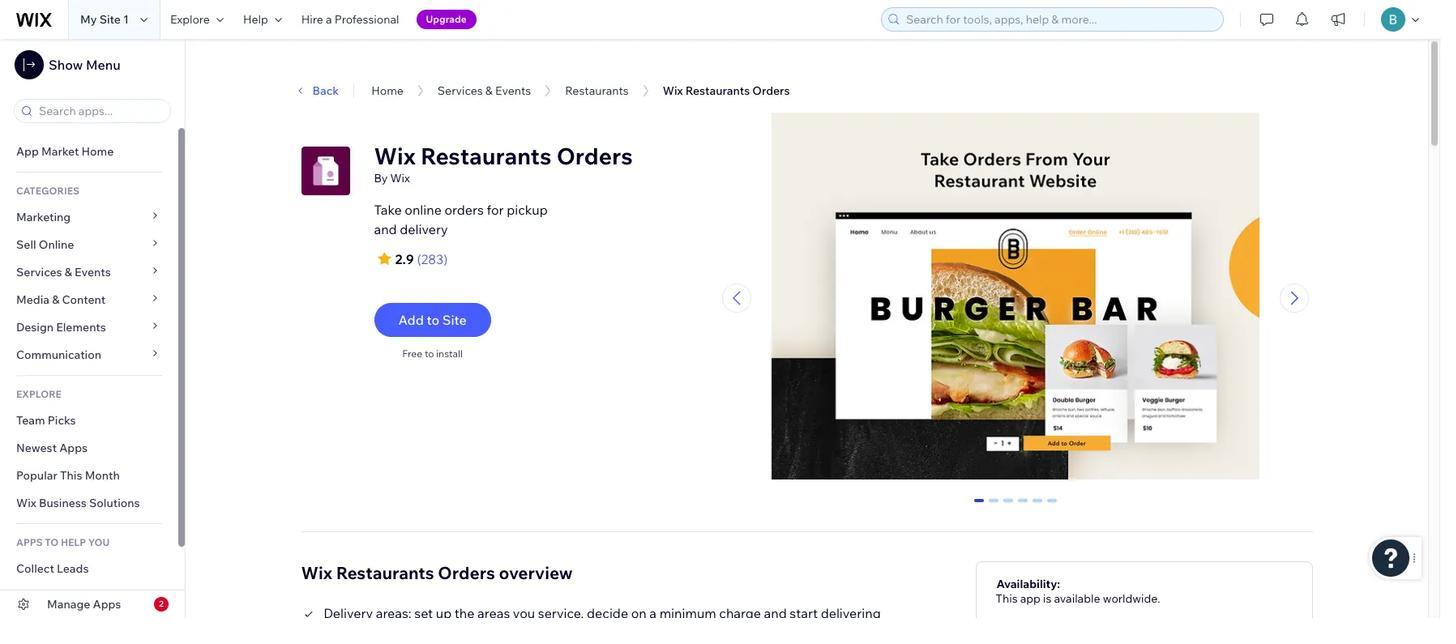 Task type: describe. For each thing, give the bounding box(es) containing it.
marketing
[[16, 210, 71, 225]]

3
[[1021, 499, 1027, 514]]

team picks link
[[0, 407, 178, 435]]

market
[[41, 144, 79, 159]]

collect
[[16, 562, 54, 577]]

& inside media & content link
[[52, 293, 60, 307]]

this for availability:
[[996, 592, 1018, 606]]

professional
[[335, 12, 399, 27]]

upgrade button
[[416, 10, 477, 29]]

by
[[374, 171, 388, 186]]

business
[[39, 496, 87, 511]]

manage
[[47, 598, 90, 612]]

1 horizontal spatial &
[[65, 265, 72, 280]]

analyze traffic
[[16, 590, 95, 604]]

popular this month
[[16, 469, 120, 483]]

free
[[402, 348, 423, 360]]

Search apps... field
[[34, 100, 165, 122]]

to for add
[[427, 312, 440, 328]]

restaurants link
[[565, 84, 629, 98]]

add to site
[[399, 312, 467, 328]]

add to site button
[[374, 303, 491, 337]]

site inside "button"
[[443, 312, 467, 328]]

upgrade
[[426, 13, 467, 25]]

communication link
[[0, 341, 178, 369]]

back button
[[293, 84, 339, 98]]

menu
[[86, 57, 121, 73]]

back
[[313, 84, 339, 98]]

analyze
[[16, 590, 58, 604]]

manage apps
[[47, 598, 121, 612]]

newest
[[16, 441, 57, 456]]

wix restaurants orders overview
[[301, 563, 573, 584]]

online
[[39, 238, 74, 252]]

sell
[[16, 238, 36, 252]]

1 horizontal spatial events
[[495, 84, 531, 98]]

sell online
[[16, 238, 74, 252]]

0 1 2 3 4 5
[[977, 499, 1056, 514]]

hire a professional link
[[292, 0, 409, 39]]

take
[[374, 202, 402, 218]]

collect leads
[[16, 562, 89, 577]]

my site 1
[[80, 12, 129, 27]]

wix restaurants orders
[[663, 84, 790, 98]]

install
[[436, 348, 463, 360]]

wix for wix restaurants orders by wix
[[374, 142, 416, 170]]

0
[[977, 499, 983, 514]]

to
[[45, 537, 59, 549]]

hire a professional
[[301, 12, 399, 27]]

wix restaurants orders by wix
[[374, 142, 633, 186]]

1 horizontal spatial services & events
[[438, 84, 531, 98]]

events inside sidebar element
[[75, 265, 111, 280]]

2.9 ( 283 )
[[395, 251, 448, 268]]

newest apps
[[16, 441, 88, 456]]

you
[[88, 537, 110, 549]]

availability: this app is available worldwide.
[[996, 577, 1161, 606]]

pickup
[[507, 202, 548, 218]]

(
[[417, 251, 421, 268]]

Search for tools, apps, help & more... field
[[902, 8, 1219, 31]]

home inside 'app market home' link
[[82, 144, 114, 159]]

help
[[243, 12, 268, 27]]

orders for wix restaurants orders by wix
[[557, 142, 633, 170]]

and
[[374, 221, 397, 238]]

2.9
[[395, 251, 414, 268]]

services inside sidebar element
[[16, 265, 62, 280]]

collect leads link
[[0, 556, 178, 583]]

overview
[[499, 563, 573, 584]]

sell online link
[[0, 231, 178, 259]]

app market home link
[[0, 138, 178, 165]]

take online orders for pickup and delivery
[[374, 202, 548, 238]]

0 horizontal spatial 1
[[123, 12, 129, 27]]

content
[[62, 293, 106, 307]]

month
[[85, 469, 120, 483]]

wix for wix business solutions
[[16, 496, 36, 511]]

orders for wix restaurants orders overview
[[438, 563, 495, 584]]

categories
[[16, 185, 80, 197]]

1 horizontal spatial 2
[[1006, 499, 1012, 514]]

for
[[487, 202, 504, 218]]

0 vertical spatial services & events link
[[438, 84, 531, 98]]

wix for wix restaurants orders
[[663, 84, 683, 98]]

show menu
[[49, 57, 121, 73]]

to for free
[[425, 348, 434, 360]]

communication
[[16, 348, 104, 363]]

show menu button
[[15, 50, 121, 79]]

online
[[405, 202, 442, 218]]

restaurants for wix restaurants orders
[[686, 84, 750, 98]]



Task type: locate. For each thing, give the bounding box(es) containing it.
0 vertical spatial services
[[438, 84, 483, 98]]

1 vertical spatial 1
[[991, 499, 998, 514]]

services & events up media & content
[[16, 265, 111, 280]]

leads
[[57, 562, 89, 577]]

wix restaurants orders preview 0 image
[[772, 113, 1261, 488]]

0 vertical spatial this
[[60, 469, 82, 483]]

apps
[[16, 537, 43, 549]]

delivery
[[400, 221, 448, 238]]

to
[[427, 312, 440, 328], [425, 348, 434, 360]]

team picks
[[16, 414, 76, 428]]

this
[[60, 469, 82, 483], [996, 592, 1018, 606]]

newest apps link
[[0, 435, 178, 462]]

0 horizontal spatial 2
[[159, 599, 164, 610]]

home
[[372, 84, 404, 98], [82, 144, 114, 159]]

my
[[80, 12, 97, 27]]

apps to help you
[[16, 537, 110, 549]]

1 vertical spatial to
[[425, 348, 434, 360]]

free to install
[[402, 348, 463, 360]]

1 vertical spatial 2
[[159, 599, 164, 610]]

services & events link inside sidebar element
[[0, 259, 178, 286]]

this left app
[[996, 592, 1018, 606]]

0 vertical spatial orders
[[753, 84, 790, 98]]

1 vertical spatial services & events
[[16, 265, 111, 280]]

orders for wix restaurants orders
[[753, 84, 790, 98]]

0 horizontal spatial apps
[[59, 441, 88, 456]]

1 vertical spatial services
[[16, 265, 62, 280]]

1 vertical spatial &
[[65, 265, 72, 280]]

events down sell online link
[[75, 265, 111, 280]]

media & content link
[[0, 286, 178, 314]]

services & events link
[[438, 84, 531, 98], [0, 259, 178, 286]]

a
[[326, 12, 332, 27]]

wix
[[663, 84, 683, 98], [374, 142, 416, 170], [390, 171, 410, 186], [16, 496, 36, 511], [301, 563, 333, 584]]

2 inside sidebar element
[[159, 599, 164, 610]]

1 vertical spatial services & events link
[[0, 259, 178, 286]]

popular this month link
[[0, 462, 178, 490]]

2 horizontal spatial &
[[486, 84, 493, 98]]

available
[[1055, 592, 1101, 606]]

worldwide.
[[1104, 592, 1161, 606]]

team
[[16, 414, 45, 428]]

0 horizontal spatial events
[[75, 265, 111, 280]]

wix business solutions
[[16, 496, 140, 511]]

services & events inside sidebar element
[[16, 265, 111, 280]]

wix business solutions link
[[0, 490, 178, 517]]

0 horizontal spatial services & events link
[[0, 259, 178, 286]]

0 horizontal spatial site
[[99, 12, 121, 27]]

sidebar element
[[0, 39, 186, 619]]

1 vertical spatial home
[[82, 144, 114, 159]]

1 right my
[[123, 12, 129, 27]]

media & content
[[16, 293, 106, 307]]

services
[[438, 84, 483, 98], [16, 265, 62, 280]]

2 vertical spatial &
[[52, 293, 60, 307]]

1 horizontal spatial home
[[372, 84, 404, 98]]

traffic
[[61, 590, 95, 604]]

to right free
[[425, 348, 434, 360]]

2 vertical spatial orders
[[438, 563, 495, 584]]

to right add
[[427, 312, 440, 328]]

& up media & content
[[65, 265, 72, 280]]

site
[[99, 12, 121, 27], [443, 312, 467, 328]]

add
[[399, 312, 424, 328]]

1 horizontal spatial services & events link
[[438, 84, 531, 98]]

orders inside wix restaurants orders by wix
[[557, 142, 633, 170]]

restaurants inside wix restaurants orders by wix
[[421, 142, 552, 170]]

wix restaurants orders logo image
[[301, 147, 350, 195]]

0 vertical spatial 1
[[123, 12, 129, 27]]

283
[[421, 251, 444, 268]]

1 horizontal spatial this
[[996, 592, 1018, 606]]

services down the upgrade button
[[438, 84, 483, 98]]

is
[[1044, 592, 1052, 606]]

apps for manage apps
[[93, 598, 121, 612]]

1 horizontal spatial services
[[438, 84, 483, 98]]

help button
[[233, 0, 292, 39]]

analyze traffic link
[[0, 583, 178, 611]]

2 left 3
[[1006, 499, 1012, 514]]

2 horizontal spatial orders
[[753, 84, 790, 98]]

& right media
[[52, 293, 60, 307]]

1 vertical spatial apps
[[93, 598, 121, 612]]

1 vertical spatial site
[[443, 312, 467, 328]]

this for popular
[[60, 469, 82, 483]]

restaurants for wix restaurants orders overview
[[336, 563, 434, 584]]

this inside availability: this app is available worldwide.
[[996, 592, 1018, 606]]

0 vertical spatial home
[[372, 84, 404, 98]]

services & events up wix restaurants orders by wix
[[438, 84, 531, 98]]

1 horizontal spatial apps
[[93, 598, 121, 612]]

show
[[49, 57, 83, 73]]

&
[[486, 84, 493, 98], [65, 265, 72, 280], [52, 293, 60, 307]]

1 horizontal spatial 1
[[991, 499, 998, 514]]

events
[[495, 84, 531, 98], [75, 265, 111, 280]]

home right 'market'
[[82, 144, 114, 159]]

explore
[[16, 388, 62, 401]]

orders
[[445, 202, 484, 218]]

1 horizontal spatial orders
[[557, 142, 633, 170]]

site up install at the left
[[443, 312, 467, 328]]

explore
[[170, 12, 210, 27]]

& up wix restaurants orders by wix
[[486, 84, 493, 98]]

0 vertical spatial &
[[486, 84, 493, 98]]

design
[[16, 320, 54, 335]]

restaurants for wix restaurants orders by wix
[[421, 142, 552, 170]]

wix for wix restaurants orders overview
[[301, 563, 333, 584]]

2
[[1006, 499, 1012, 514], [159, 599, 164, 610]]

0 vertical spatial events
[[495, 84, 531, 98]]

help
[[61, 537, 86, 549]]

0 horizontal spatial services
[[16, 265, 62, 280]]

apps right the 'manage'
[[93, 598, 121, 612]]

services down sell online
[[16, 265, 62, 280]]

)
[[444, 251, 448, 268]]

design elements link
[[0, 314, 178, 341]]

services & events link up the "content"
[[0, 259, 178, 286]]

0 horizontal spatial orders
[[438, 563, 495, 584]]

1 vertical spatial events
[[75, 265, 111, 280]]

4
[[1035, 499, 1042, 514]]

0 vertical spatial apps
[[59, 441, 88, 456]]

0 vertical spatial site
[[99, 12, 121, 27]]

app market home
[[16, 144, 114, 159]]

0 vertical spatial services & events
[[438, 84, 531, 98]]

0 vertical spatial 2
[[1006, 499, 1012, 514]]

app
[[16, 144, 39, 159]]

services & events
[[438, 84, 531, 98], [16, 265, 111, 280]]

picks
[[48, 414, 76, 428]]

1 vertical spatial this
[[996, 592, 1018, 606]]

solutions
[[89, 496, 140, 511]]

site right my
[[99, 12, 121, 27]]

availability:
[[997, 577, 1061, 592]]

app
[[1021, 592, 1041, 606]]

apps up the popular this month
[[59, 441, 88, 456]]

elements
[[56, 320, 106, 335]]

wix inside sidebar element
[[16, 496, 36, 511]]

restaurants inside button
[[686, 84, 750, 98]]

0 horizontal spatial home
[[82, 144, 114, 159]]

0 horizontal spatial this
[[60, 469, 82, 483]]

0 vertical spatial to
[[427, 312, 440, 328]]

this inside sidebar element
[[60, 469, 82, 483]]

1 horizontal spatial site
[[443, 312, 467, 328]]

this up wix business solutions
[[60, 469, 82, 483]]

1 vertical spatial orders
[[557, 142, 633, 170]]

restaurants
[[565, 84, 629, 98], [686, 84, 750, 98], [421, 142, 552, 170], [336, 563, 434, 584]]

1 right 0
[[991, 499, 998, 514]]

events up wix restaurants orders by wix
[[495, 84, 531, 98]]

0 horizontal spatial &
[[52, 293, 60, 307]]

marketing link
[[0, 204, 178, 231]]

to inside "button"
[[427, 312, 440, 328]]

apps for newest apps
[[59, 441, 88, 456]]

hire
[[301, 12, 323, 27]]

home right back
[[372, 84, 404, 98]]

0 horizontal spatial services & events
[[16, 265, 111, 280]]

wix inside button
[[663, 84, 683, 98]]

2 right manage apps
[[159, 599, 164, 610]]

services & events link up wix restaurants orders by wix
[[438, 84, 531, 98]]

home link
[[372, 84, 404, 98]]

apps inside newest apps link
[[59, 441, 88, 456]]

media
[[16, 293, 49, 307]]

design elements
[[16, 320, 106, 335]]

orders inside button
[[753, 84, 790, 98]]



Task type: vqa. For each thing, say whether or not it's contained in the screenshot.
the Wix Restaurants Orders By Wix
yes



